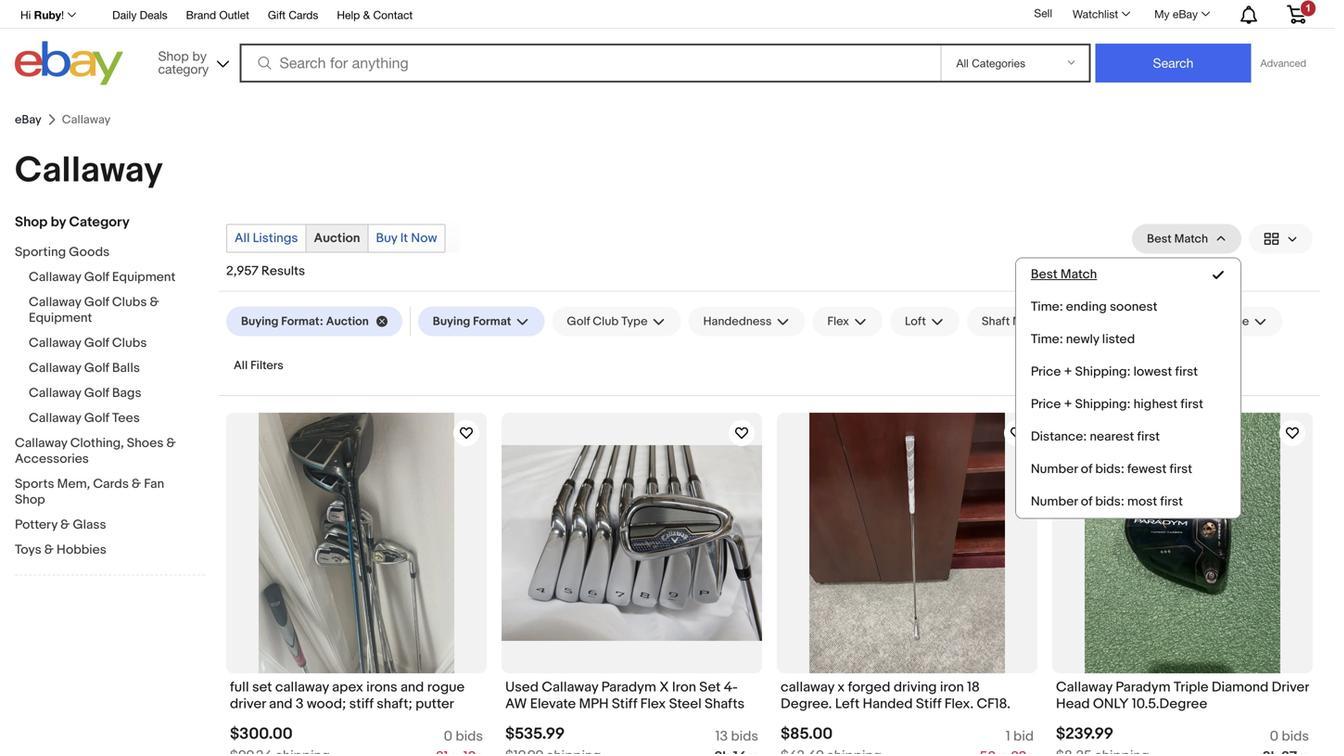 Task type: locate. For each thing, give the bounding box(es) containing it.
+ up distance:
[[1064, 397, 1073, 412]]

buying left format:
[[241, 314, 279, 329]]

2 vertical spatial price
[[1031, 397, 1062, 412]]

by down the brand
[[193, 48, 207, 64]]

13 bids
[[716, 728, 759, 745]]

first for most
[[1161, 494, 1184, 510]]

callaway up 3
[[275, 679, 329, 696]]

full set callaway apex irons and rogue driver and 3 wood; stiff shaft; putter link
[[230, 679, 483, 717]]

1 link
[[1276, 0, 1318, 27]]

used callaway paradym x iron set 4- aw elevate mph stiff flex steel shafts link
[[506, 679, 759, 717]]

+
[[1064, 364, 1073, 380], [1064, 397, 1073, 412]]

2 stiff from the left
[[916, 696, 942, 713]]

stiff right mph
[[612, 696, 638, 713]]

auction link
[[307, 225, 368, 252]]

1 bids: from the top
[[1096, 461, 1125, 477]]

buying format: auction link
[[226, 307, 402, 336]]

first right highest
[[1181, 397, 1204, 412]]

time: newly listed
[[1031, 332, 1136, 347]]

x
[[838, 679, 845, 696]]

1 vertical spatial bids:
[[1096, 494, 1125, 510]]

0 vertical spatial best
[[1148, 232, 1172, 246]]

callaway clothing, shoes & accessories link
[[15, 436, 191, 469]]

1 horizontal spatial cards
[[289, 8, 319, 21]]

1 callaway from the left
[[275, 679, 329, 696]]

callaway up degree.
[[781, 679, 835, 696]]

2 vertical spatial shop
[[15, 492, 45, 508]]

of down distance: nearest first
[[1081, 461, 1093, 477]]

0 bids down driver
[[1271, 728, 1310, 745]]

1 vertical spatial clubs
[[112, 335, 147, 351]]

flex inside used callaway paradym x iron set 4- aw elevate mph stiff flex steel shafts
[[641, 696, 666, 713]]

flex left loft
[[828, 314, 850, 329]]

1 time: from the top
[[1031, 299, 1064, 315]]

match inside best match link
[[1061, 267, 1098, 282]]

and left 3
[[269, 696, 293, 713]]

0 vertical spatial by
[[193, 48, 207, 64]]

match for best match link
[[1061, 267, 1098, 282]]

number of bids: fewest first link
[[1017, 453, 1241, 486]]

best match
[[1148, 232, 1209, 246], [1031, 267, 1098, 282]]

set
[[700, 679, 721, 696]]

callaway inside the callaway paradym triple diamond driver head only 10.5.degree
[[1057, 679, 1113, 696]]

0 vertical spatial auction
[[314, 231, 360, 246]]

0 vertical spatial shipping:
[[1076, 364, 1131, 380]]

my ebay
[[1155, 7, 1198, 20]]

1 horizontal spatial by
[[193, 48, 207, 64]]

shipping: for highest
[[1076, 397, 1131, 412]]

1 vertical spatial ebay
[[15, 112, 41, 127]]

1 horizontal spatial equipment
[[112, 269, 176, 285]]

first right lowest
[[1176, 364, 1199, 380]]

1 horizontal spatial paradym
[[1116, 679, 1171, 696]]

best for best match dropdown button
[[1148, 232, 1172, 246]]

time: down material in the top right of the page
[[1031, 332, 1064, 347]]

all listings
[[235, 231, 298, 246]]

1 vertical spatial of
[[1081, 494, 1093, 510]]

shaft material
[[982, 314, 1057, 329]]

2 bids from the left
[[731, 728, 759, 745]]

0 vertical spatial +
[[1064, 364, 1073, 380]]

1 number from the top
[[1031, 461, 1078, 477]]

paradym up 10.5.degree
[[1116, 679, 1171, 696]]

1 vertical spatial number
[[1031, 494, 1078, 510]]

goods
[[69, 244, 110, 260]]

by inside the callaway main content
[[51, 214, 66, 231]]

buying format: auction
[[241, 314, 369, 329]]

stiff inside used callaway paradym x iron set 4- aw elevate mph stiff flex steel shafts
[[612, 696, 638, 713]]

2 buying from the left
[[433, 314, 471, 329]]

1 horizontal spatial 0 bids
[[1271, 728, 1310, 745]]

bids: for most
[[1096, 494, 1125, 510]]

by for category
[[193, 48, 207, 64]]

bids: down nearest
[[1096, 461, 1125, 477]]

1 of from the top
[[1081, 461, 1093, 477]]

bids: for fewest
[[1096, 461, 1125, 477]]

callaway paradym triple diamond driver head only 10.5.degree link
[[1057, 679, 1310, 717]]

1 for 1
[[1306, 2, 1312, 14]]

clothing,
[[70, 436, 124, 451]]

0 down driver
[[1271, 728, 1279, 745]]

shop for shop by category
[[15, 214, 48, 231]]

toys & hobbies link
[[15, 542, 191, 560]]

1 horizontal spatial 0
[[1271, 728, 1279, 745]]

match inside best match dropdown button
[[1175, 232, 1209, 246]]

0 horizontal spatial flex
[[641, 696, 666, 713]]

1 vertical spatial best
[[1031, 267, 1058, 282]]

sell link
[[1026, 7, 1061, 20]]

golf left club
[[567, 314, 590, 329]]

bids: inside 'link'
[[1096, 494, 1125, 510]]

& down callaway golf equipment link
[[150, 295, 159, 310]]

1 vertical spatial match
[[1061, 267, 1098, 282]]

golf up the clothing, in the bottom of the page
[[84, 410, 109, 426]]

0 horizontal spatial paradym
[[602, 679, 657, 696]]

0 bids down putter
[[444, 728, 483, 745]]

of for most
[[1081, 494, 1093, 510]]

and up shaft;
[[401, 679, 424, 696]]

callaway paradym triple diamond driver head only 10.5.degree
[[1057, 679, 1310, 713]]

gift
[[268, 8, 286, 21]]

0 vertical spatial clubs
[[112, 295, 147, 310]]

+ for price + shipping: highest first
[[1064, 397, 1073, 412]]

gift cards
[[268, 8, 319, 21]]

callaway inside callaway x forged driving iron 18 degree. left handed stiff flex. cf18.
[[781, 679, 835, 696]]

number
[[1031, 461, 1078, 477], [1031, 494, 1078, 510]]

callaway golf clubs & equipment link
[[29, 295, 205, 328]]

best match up the ending on the top of page
[[1031, 267, 1098, 282]]

0 bids
[[444, 728, 483, 745], [1271, 728, 1310, 745]]

callaway main content
[[0, 105, 1336, 754]]

time: left the ending on the top of page
[[1031, 299, 1064, 315]]

distance: nearest first link
[[1017, 421, 1241, 453]]

0 vertical spatial ebay
[[1173, 7, 1198, 20]]

2 paradym from the left
[[1116, 679, 1171, 696]]

first right most
[[1161, 494, 1184, 510]]

shop by category button
[[150, 41, 233, 81]]

balls
[[112, 360, 140, 376]]

iron
[[672, 679, 697, 696]]

best match up best match link
[[1148, 232, 1209, 246]]

equipment up callaway golf clubs & equipment link
[[112, 269, 176, 285]]

buying left format at top left
[[433, 314, 471, 329]]

ebay
[[1173, 7, 1198, 20], [15, 112, 41, 127]]

2 0 from the left
[[1271, 728, 1279, 745]]

best inside dropdown button
[[1148, 232, 1172, 246]]

& inside help & contact link
[[363, 8, 370, 21]]

price for price + shipping: highest first
[[1031, 397, 1062, 412]]

+ down newly
[[1064, 364, 1073, 380]]

cards
[[289, 8, 319, 21], [93, 476, 129, 492]]

best up best match link
[[1148, 232, 1172, 246]]

1 up advanced 'link'
[[1306, 2, 1312, 14]]

0 horizontal spatial ebay
[[15, 112, 41, 127]]

0 for $300.00
[[444, 728, 453, 745]]

0 horizontal spatial 1
[[1006, 728, 1011, 745]]

price + shipping: highest first
[[1031, 397, 1204, 412]]

1 horizontal spatial flex
[[828, 314, 850, 329]]

1 vertical spatial by
[[51, 214, 66, 231]]

3 bids from the left
[[1282, 728, 1310, 745]]

type
[[622, 314, 648, 329]]

stiff down 'driving'
[[916, 696, 942, 713]]

1 horizontal spatial buying
[[433, 314, 471, 329]]

match up the ending on the top of page
[[1061, 267, 1098, 282]]

mph
[[579, 696, 609, 713]]

of down number of bids: fewest first
[[1081, 494, 1093, 510]]

sell
[[1035, 7, 1053, 20]]

flex down x
[[641, 696, 666, 713]]

number inside 'link'
[[1031, 494, 1078, 510]]

buying
[[241, 314, 279, 329], [433, 314, 471, 329]]

1 vertical spatial equipment
[[29, 310, 92, 326]]

1 vertical spatial all
[[234, 359, 248, 373]]

bags
[[112, 385, 142, 401]]

price + shipping: lowest first link
[[1017, 356, 1241, 388]]

fan
[[144, 476, 164, 492]]

ebay inside 'link'
[[1173, 7, 1198, 20]]

1 vertical spatial shipping:
[[1076, 397, 1131, 412]]

bids: left most
[[1096, 494, 1125, 510]]

0 vertical spatial best match
[[1148, 232, 1209, 246]]

1 vertical spatial 1
[[1006, 728, 1011, 745]]

time: for time: newly listed
[[1031, 332, 1064, 347]]

1 vertical spatial shop
[[15, 214, 48, 231]]

callaway x forged driving iron 18 degree. left handed stiff flex. cf18. image
[[810, 413, 1005, 673]]

first
[[1176, 364, 1199, 380], [1181, 397, 1204, 412], [1138, 429, 1161, 445], [1170, 461, 1193, 477], [1161, 494, 1184, 510]]

all inside button
[[234, 359, 248, 373]]

1 0 bids from the left
[[444, 728, 483, 745]]

by up 'sporting'
[[51, 214, 66, 231]]

first for highest
[[1181, 397, 1204, 412]]

all for all listings
[[235, 231, 250, 246]]

callaway golf clubs link
[[29, 335, 205, 353]]

1 horizontal spatial callaway
[[781, 679, 835, 696]]

callaway golf bags link
[[29, 385, 205, 403]]

golf up callaway golf balls link
[[84, 335, 109, 351]]

of
[[1081, 461, 1093, 477], [1081, 494, 1093, 510]]

handed
[[863, 696, 913, 713]]

cards down callaway clothing, shoes & accessories link
[[93, 476, 129, 492]]

0 vertical spatial match
[[1175, 232, 1209, 246]]

first right fewest
[[1170, 461, 1193, 477]]

1 horizontal spatial 1
[[1306, 2, 1312, 14]]

& right "help"
[[363, 8, 370, 21]]

material
[[1013, 314, 1057, 329]]

shaft
[[982, 314, 1010, 329]]

pottery
[[15, 517, 58, 533]]

full set callaway apex irons and rogue driver and 3 wood; stiff shaft; putter
[[230, 679, 465, 713]]

2 of from the top
[[1081, 494, 1093, 510]]

sporting goods callaway golf equipment callaway golf clubs & equipment callaway golf clubs callaway golf balls callaway golf bags callaway golf tees callaway clothing, shoes & accessories sports mem, cards & fan shop pottery & glass toys & hobbies
[[15, 244, 176, 558]]

equipment up callaway golf clubs 'link'
[[29, 310, 92, 326]]

of inside 'link'
[[1081, 494, 1093, 510]]

1 horizontal spatial best match
[[1148, 232, 1209, 246]]

0 horizontal spatial by
[[51, 214, 66, 231]]

0 vertical spatial time:
[[1031, 299, 1064, 315]]

1 vertical spatial price
[[1031, 364, 1062, 380]]

1 vertical spatial time:
[[1031, 332, 1064, 347]]

None submit
[[1096, 44, 1252, 83]]

1 0 from the left
[[444, 728, 453, 745]]

shop down deals
[[158, 48, 189, 64]]

bids down driver
[[1282, 728, 1310, 745]]

bids:
[[1096, 461, 1125, 477], [1096, 494, 1125, 510]]

my
[[1155, 7, 1170, 20]]

most
[[1128, 494, 1158, 510]]

0 vertical spatial bids:
[[1096, 461, 1125, 477]]

golf inside dropdown button
[[567, 314, 590, 329]]

by
[[193, 48, 207, 64], [51, 214, 66, 231]]

clubs up "balls"
[[112, 335, 147, 351]]

of for fewest
[[1081, 461, 1093, 477]]

1 inside the callaway main content
[[1006, 728, 1011, 745]]

bids down 'rogue'
[[456, 728, 483, 745]]

0 vertical spatial cards
[[289, 8, 319, 21]]

& right shoes
[[167, 436, 176, 451]]

callaway x forged driving iron 18 degree. left handed stiff flex. cf18. link
[[781, 679, 1034, 717]]

best match button
[[1133, 224, 1242, 254]]

1 horizontal spatial bids
[[731, 728, 759, 745]]

1 vertical spatial best match
[[1031, 267, 1098, 282]]

0 vertical spatial 1
[[1306, 2, 1312, 14]]

0 vertical spatial all
[[235, 231, 250, 246]]

price button
[[1207, 307, 1283, 336]]

by inside 'shop by category'
[[193, 48, 207, 64]]

driver
[[230, 696, 266, 713]]

golf left bags
[[84, 385, 109, 401]]

best match inside dropdown button
[[1148, 232, 1209, 246]]

first up fewest
[[1138, 429, 1161, 445]]

best up material in the top right of the page
[[1031, 267, 1058, 282]]

match up best match link
[[1175, 232, 1209, 246]]

&
[[363, 8, 370, 21], [150, 295, 159, 310], [167, 436, 176, 451], [132, 476, 141, 492], [60, 517, 70, 533], [44, 542, 54, 558]]

0 vertical spatial equipment
[[112, 269, 176, 285]]

0 vertical spatial flex
[[828, 314, 850, 329]]

all
[[235, 231, 250, 246], [234, 359, 248, 373]]

used callaway paradym x iron set 4-aw elevate mph stiff flex steel shafts image
[[502, 445, 763, 641]]

flex.
[[945, 696, 974, 713]]

paradym left x
[[602, 679, 657, 696]]

price inside dropdown button
[[1222, 314, 1250, 329]]

1 horizontal spatial stiff
[[916, 696, 942, 713]]

13
[[716, 728, 728, 745]]

1 stiff from the left
[[612, 696, 638, 713]]

1 vertical spatial flex
[[641, 696, 666, 713]]

2 callaway from the left
[[781, 679, 835, 696]]

flex inside dropdown button
[[828, 314, 850, 329]]

0 vertical spatial price
[[1222, 314, 1250, 329]]

shop up pottery
[[15, 492, 45, 508]]

0 horizontal spatial best match
[[1031, 267, 1098, 282]]

2 bids: from the top
[[1096, 494, 1125, 510]]

0 horizontal spatial buying
[[241, 314, 279, 329]]

bids right "13"
[[731, 728, 759, 745]]

2 shipping: from the top
[[1076, 397, 1131, 412]]

best match for best match dropdown button
[[1148, 232, 1209, 246]]

2 horizontal spatial bids
[[1282, 728, 1310, 745]]

0 horizontal spatial 0
[[444, 728, 453, 745]]

shop up 'sporting'
[[15, 214, 48, 231]]

price for price + shipping: lowest first
[[1031, 364, 1062, 380]]

0 horizontal spatial best
[[1031, 267, 1058, 282]]

iron
[[941, 679, 964, 696]]

best match for best match link
[[1031, 267, 1098, 282]]

2 number from the top
[[1031, 494, 1078, 510]]

1 paradym from the left
[[602, 679, 657, 696]]

0 horizontal spatial bids
[[456, 728, 483, 745]]

callaway x forged driving iron 18 degree. left handed stiff flex. cf18.
[[781, 679, 1011, 713]]

1 horizontal spatial best
[[1148, 232, 1172, 246]]

shipping: up price + shipping: highest first
[[1076, 364, 1131, 380]]

golf down callaway golf equipment link
[[84, 295, 109, 310]]

first inside 'link'
[[1161, 494, 1184, 510]]

auction left buy
[[314, 231, 360, 246]]

1 buying from the left
[[241, 314, 279, 329]]

1 + from the top
[[1064, 364, 1073, 380]]

used callaway paradym x iron set 4- aw elevate mph stiff flex steel shafts
[[506, 679, 745, 713]]

0 horizontal spatial cards
[[93, 476, 129, 492]]

1 horizontal spatial match
[[1175, 232, 1209, 246]]

1 vertical spatial cards
[[93, 476, 129, 492]]

x
[[660, 679, 669, 696]]

match for best match dropdown button
[[1175, 232, 1209, 246]]

number for number of bids: fewest first
[[1031, 461, 1078, 477]]

all listings link
[[227, 225, 306, 252]]

auction right format:
[[326, 314, 369, 329]]

clubs down callaway golf equipment link
[[112, 295, 147, 310]]

1 bids from the left
[[456, 728, 483, 745]]

& right toys in the bottom left of the page
[[44, 542, 54, 558]]

0 vertical spatial number
[[1031, 461, 1078, 477]]

0 horizontal spatial stiff
[[612, 696, 638, 713]]

2 time: from the top
[[1031, 332, 1064, 347]]

1 horizontal spatial ebay
[[1173, 7, 1198, 20]]

& left fan
[[132, 476, 141, 492]]

1 inside account navigation
[[1306, 2, 1312, 14]]

number of bids: most first link
[[1017, 486, 1241, 518]]

cards right gift
[[289, 8, 319, 21]]

callaway golf balls link
[[29, 360, 205, 378]]

0 horizontal spatial callaway
[[275, 679, 329, 696]]

none submit inside "shop by category" banner
[[1096, 44, 1252, 83]]

1 shipping: from the top
[[1076, 364, 1131, 380]]

0 vertical spatial of
[[1081, 461, 1093, 477]]

1 vertical spatial +
[[1064, 397, 1073, 412]]

2 + from the top
[[1064, 397, 1073, 412]]

all filters button
[[226, 351, 291, 380]]

shop inside 'shop by category'
[[158, 48, 189, 64]]

0 down putter
[[444, 728, 453, 745]]

cards inside sporting goods callaway golf equipment callaway golf clubs & equipment callaway golf clubs callaway golf balls callaway golf bags callaway golf tees callaway clothing, shoes & accessories sports mem, cards & fan shop pottery & glass toys & hobbies
[[93, 476, 129, 492]]

buying inside dropdown button
[[433, 314, 471, 329]]

results
[[262, 263, 305, 279]]

now
[[411, 231, 437, 246]]

golf left "balls"
[[84, 360, 109, 376]]

0 vertical spatial shop
[[158, 48, 189, 64]]

all up the 2,957
[[235, 231, 250, 246]]

all left filters on the left
[[234, 359, 248, 373]]

shipping: up distance: nearest first
[[1076, 397, 1131, 412]]

2 0 bids from the left
[[1271, 728, 1310, 745]]

0 horizontal spatial 0 bids
[[444, 728, 483, 745]]

0 horizontal spatial match
[[1061, 267, 1098, 282]]

shaft material button
[[967, 307, 1090, 336]]

1 left bid
[[1006, 728, 1011, 745]]

time:
[[1031, 299, 1064, 315], [1031, 332, 1064, 347]]



Task type: describe. For each thing, give the bounding box(es) containing it.
buying format button
[[418, 307, 545, 336]]

triple
[[1174, 679, 1209, 696]]

elevate
[[530, 696, 576, 713]]

shop by category
[[15, 214, 130, 231]]

price for price
[[1222, 314, 1250, 329]]

head
[[1057, 696, 1090, 713]]

bids for $239.99
[[1282, 728, 1310, 745]]

pottery & glass link
[[15, 517, 191, 535]]

ruby
[[34, 8, 61, 21]]

handedness button
[[689, 307, 806, 336]]

buy
[[376, 231, 398, 246]]

2 clubs from the top
[[112, 335, 147, 351]]

brand outlet link
[[186, 6, 249, 26]]

stiff inside callaway x forged driving iron 18 degree. left handed stiff flex. cf18.
[[916, 696, 942, 713]]

0 for $239.99
[[1271, 728, 1279, 745]]

ending
[[1067, 299, 1107, 315]]

putter
[[416, 696, 454, 713]]

full
[[230, 679, 249, 696]]

tees
[[112, 410, 140, 426]]

!
[[61, 8, 64, 21]]

sporting
[[15, 244, 66, 260]]

shop inside sporting goods callaway golf equipment callaway golf clubs & equipment callaway golf clubs callaway golf balls callaway golf bags callaway golf tees callaway clothing, shoes & accessories sports mem, cards & fan shop pottery & glass toys & hobbies
[[15, 492, 45, 508]]

callaway golf tees link
[[29, 410, 205, 428]]

1 clubs from the top
[[112, 295, 147, 310]]

1 bid
[[1006, 728, 1034, 745]]

help
[[337, 8, 360, 21]]

fewest
[[1128, 461, 1167, 477]]

format:
[[281, 314, 324, 329]]

number for number of bids: most first
[[1031, 494, 1078, 510]]

18
[[968, 679, 980, 696]]

0 horizontal spatial and
[[269, 696, 293, 713]]

newly
[[1067, 332, 1100, 347]]

cards inside account navigation
[[289, 8, 319, 21]]

shop for shop by category
[[158, 48, 189, 64]]

number of bids: most first
[[1031, 494, 1184, 510]]

buy it now
[[376, 231, 437, 246]]

best for best match link
[[1031, 267, 1058, 282]]

buying for buying format
[[433, 314, 471, 329]]

all filters
[[234, 359, 284, 373]]

club
[[593, 314, 619, 329]]

loft
[[905, 314, 927, 329]]

price + shipping: highest first link
[[1017, 388, 1241, 421]]

watchlist
[[1073, 7, 1119, 20]]

rogue
[[427, 679, 465, 696]]

bids for $535.99
[[731, 728, 759, 745]]

listings
[[253, 231, 298, 246]]

callaway inside used callaway paradym x iron set 4- aw elevate mph stiff flex steel shafts
[[542, 679, 599, 696]]

all for all filters
[[234, 359, 248, 373]]

highest
[[1134, 397, 1178, 412]]

golf club type
[[567, 314, 648, 329]]

shipping: for lowest
[[1076, 364, 1131, 380]]

gift cards link
[[268, 6, 319, 26]]

sports mem, cards & fan shop link
[[15, 476, 191, 510]]

first for fewest
[[1170, 461, 1193, 477]]

paradym inside used callaway paradym x iron set 4- aw elevate mph stiff flex steel shafts
[[602, 679, 657, 696]]

shoes
[[127, 436, 164, 451]]

steel
[[669, 696, 702, 713]]

buying for buying format: auction
[[241, 314, 279, 329]]

by for category
[[51, 214, 66, 231]]

golf club type button
[[552, 307, 681, 336]]

paradym inside the callaway paradym triple diamond driver head only 10.5.degree
[[1116, 679, 1171, 696]]

full set callaway apex irons and rogue driver and 3 wood; stiff shaft; putter image
[[259, 413, 454, 673]]

price + shipping: lowest first
[[1031, 364, 1199, 380]]

category
[[69, 214, 130, 231]]

time: ending soonest
[[1031, 299, 1158, 315]]

sporting goods link
[[15, 244, 191, 262]]

shop by category banner
[[10, 0, 1321, 90]]

distance:
[[1031, 429, 1087, 445]]

advanced link
[[1252, 45, 1316, 82]]

$85.00
[[781, 724, 833, 744]]

1 vertical spatial auction
[[326, 314, 369, 329]]

brand
[[186, 8, 216, 21]]

view: gallery view image
[[1264, 229, 1299, 249]]

ebay link
[[15, 112, 41, 127]]

brand outlet
[[186, 8, 249, 21]]

2,957
[[226, 263, 259, 279]]

+ for price + shipping: lowest first
[[1064, 364, 1073, 380]]

daily
[[112, 8, 137, 21]]

filters
[[251, 359, 284, 373]]

daily deals link
[[112, 6, 168, 26]]

category
[[158, 61, 209, 77]]

callaway golf equipment link
[[29, 269, 205, 287]]

4-
[[724, 679, 738, 696]]

stiff
[[349, 696, 374, 713]]

callaway inside "full set callaway apex irons and rogue driver and 3 wood; stiff shaft; putter"
[[275, 679, 329, 696]]

shaft;
[[377, 696, 413, 713]]

mem,
[[57, 476, 90, 492]]

watchlist link
[[1063, 3, 1139, 25]]

$535.99
[[506, 724, 565, 744]]

account navigation
[[10, 0, 1321, 29]]

daily deals
[[112, 8, 168, 21]]

time: newly listed link
[[1017, 323, 1241, 356]]

callaway paradym triple diamond driver head only 10.5.degree image
[[1085, 413, 1281, 673]]

first for lowest
[[1176, 364, 1199, 380]]

degree.
[[781, 696, 832, 713]]

3
[[296, 696, 304, 713]]

golf down sporting goods link
[[84, 269, 109, 285]]

$300.00
[[230, 724, 293, 744]]

& left the glass
[[60, 517, 70, 533]]

auction inside "link"
[[314, 231, 360, 246]]

toys
[[15, 542, 41, 558]]

0 bids for $300.00
[[444, 728, 483, 745]]

distance: nearest first
[[1031, 429, 1161, 445]]

time: for time: ending soonest
[[1031, 299, 1064, 315]]

1 for 1 bid
[[1006, 728, 1011, 745]]

hi ruby !
[[20, 8, 64, 21]]

0 bids for $239.99
[[1271, 728, 1310, 745]]

Search for anything text field
[[243, 45, 937, 81]]

handedness
[[704, 314, 772, 329]]

$239.99
[[1057, 724, 1114, 744]]

glass
[[73, 517, 106, 533]]

ebay inside the callaway main content
[[15, 112, 41, 127]]

bid
[[1014, 728, 1034, 745]]

lowest
[[1134, 364, 1173, 380]]

format
[[473, 314, 511, 329]]

number of bids: fewest first
[[1031, 461, 1193, 477]]

0 horizontal spatial equipment
[[29, 310, 92, 326]]

flex button
[[813, 307, 883, 336]]

left
[[835, 696, 860, 713]]

hi
[[20, 8, 31, 21]]

bids for $300.00
[[456, 728, 483, 745]]

1 horizontal spatial and
[[401, 679, 424, 696]]

shafts
[[705, 696, 745, 713]]



Task type: vqa. For each thing, say whether or not it's contained in the screenshot.
(73,851)
no



